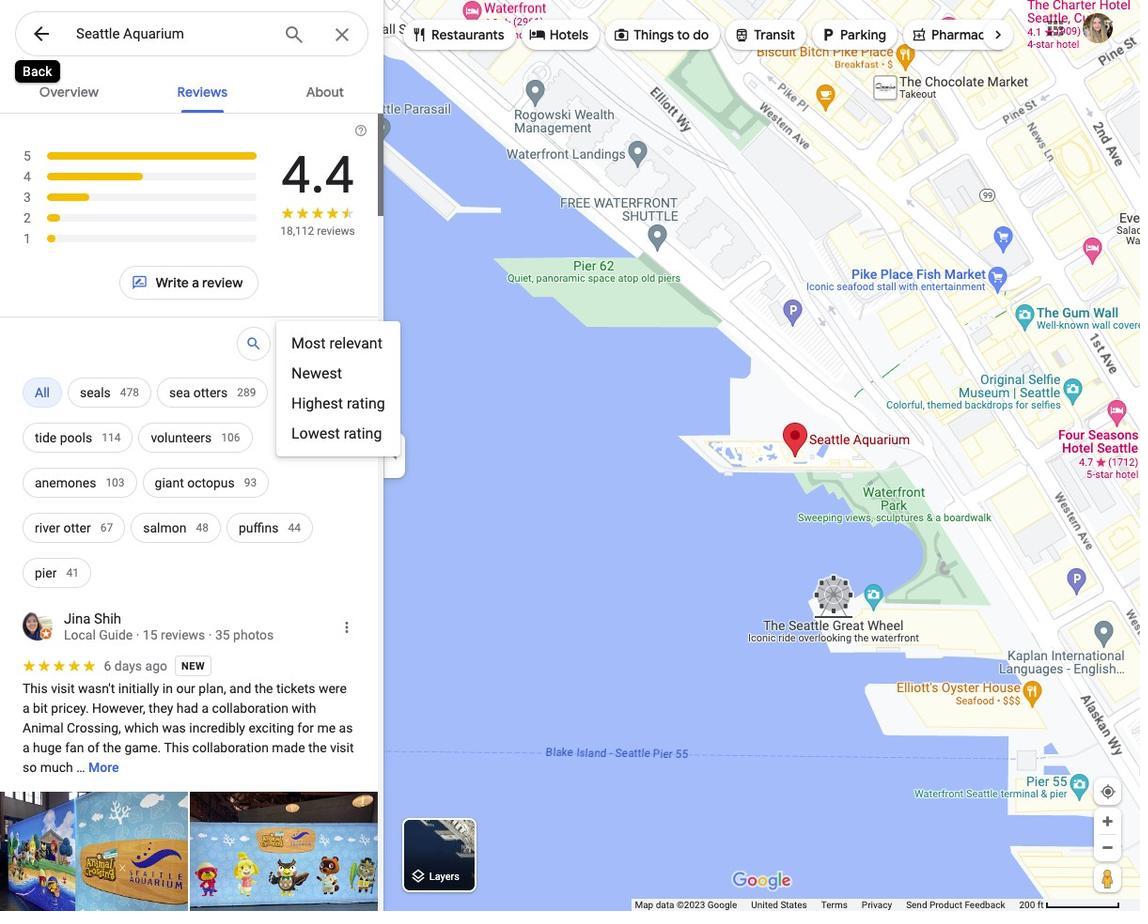 Task type: vqa. For each thing, say whether or not it's contained in the screenshot.
'Britannica' within the the Cat | Breeds & Facts - Britannica
no



Task type: locate. For each thing, give the bounding box(es) containing it.
show street view coverage image
[[1094, 865, 1121, 893]]

animal
[[23, 721, 63, 736]]

more
[[88, 760, 119, 775]]

 restaurants
[[411, 24, 504, 45]]

0 horizontal spatial this
[[23, 681, 48, 697]]

feedback
[[965, 900, 1005, 911]]

1 horizontal spatial reviews
[[317, 225, 355, 238]]

 search field
[[15, 11, 368, 60]]

write
[[156, 274, 189, 291]]

menu containing most relevant
[[276, 321, 400, 457]]

send
[[906, 900, 927, 911]]

river
[[35, 521, 60, 536]]

menu inside google maps element
[[276, 321, 400, 457]]

volunteers, mentioned in 106 reviews radio
[[139, 415, 252, 461]]

plan,
[[199, 681, 226, 697]]

2 · from the left
[[208, 628, 212, 643]]

had
[[177, 701, 198, 716]]


[[911, 24, 928, 45]]

15
[[143, 628, 158, 643]]

0 vertical spatial visit
[[51, 681, 75, 697]]

this down was at the bottom left of the page
[[164, 741, 189, 756]]


[[131, 273, 148, 293]]

· left 35
[[208, 628, 212, 643]]

tide
[[35, 431, 57, 446]]


[[613, 24, 630, 45]]

the right and
[[255, 681, 273, 697]]

a
[[192, 274, 199, 291], [23, 701, 30, 716], [202, 701, 209, 716], [23, 741, 30, 756]]

106
[[221, 431, 240, 445]]

overview
[[39, 84, 99, 101]]

fan
[[65, 741, 84, 756]]

our
[[176, 681, 195, 697]]

a right write
[[192, 274, 199, 291]]

zoom out image
[[1101, 841, 1115, 855]]

footer
[[635, 900, 1019, 912]]

1 vertical spatial rating
[[344, 425, 382, 443]]

pier
[[35, 566, 57, 581]]

anemones, mentioned in 103 reviews radio
[[23, 461, 137, 506]]

new
[[181, 660, 205, 673]]

parking
[[840, 26, 886, 43]]

4
[[23, 169, 31, 184]]

visit down as
[[330, 741, 354, 756]]

so
[[23, 760, 37, 775]]

relevant
[[329, 335, 382, 352]]

0 vertical spatial reviews
[[317, 225, 355, 238]]

seals, mentioned in 478 reviews radio
[[68, 370, 151, 415]]

giant octopus, mentioned in 93 reviews radio
[[142, 461, 269, 506]]

they
[[149, 701, 173, 716]]

tide pools 114
[[35, 431, 121, 446]]

· left '15'
[[136, 628, 139, 643]]

salmon 48
[[143, 521, 209, 536]]

available search options for this area region
[[389, 12, 1093, 57]]

restaurants
[[431, 26, 504, 43]]

this up bit
[[23, 681, 48, 697]]

united states button
[[751, 900, 807, 912]]

1 vertical spatial collaboration
[[192, 741, 269, 756]]

0 horizontal spatial reviews
[[161, 628, 205, 643]]

photo of jina shih image
[[23, 611, 53, 641]]

5 stars image
[[23, 660, 98, 673]]

rating up the lowest rating
[[347, 395, 385, 413]]

1 vertical spatial this
[[164, 741, 189, 756]]

footer containing map data ©2023 google
[[635, 900, 1019, 912]]

jina shih local guide · 15 reviews · 35 photos
[[64, 611, 274, 643]]

18,112 reviews
[[280, 225, 355, 238]]

all
[[35, 385, 50, 400]]

1 horizontal spatial the
[[255, 681, 273, 697]]

rating
[[347, 395, 385, 413], [344, 425, 382, 443]]

tab list
[[0, 68, 384, 113]]

sea otters, mentioned in 289 reviews radio
[[157, 370, 268, 415]]

google maps element
[[0, 0, 1140, 912]]

guide
[[99, 628, 133, 643]]

most relevant
[[291, 335, 382, 352]]

6 days ago
[[104, 659, 167, 674]]

united
[[751, 900, 778, 911]]

the down me
[[308, 741, 327, 756]]

pricey.
[[51, 701, 89, 716]]

highest rating
[[291, 395, 385, 413]]

None field
[[76, 23, 268, 45]]

highest
[[291, 395, 343, 413]]

1 vertical spatial visit
[[330, 741, 354, 756]]

a left bit
[[23, 701, 30, 716]]

photos
[[233, 628, 274, 643]]

All reviews radio
[[23, 370, 62, 415]]

river otter, mentioned in 67 reviews radio
[[23, 506, 125, 551]]

lowest rating
[[291, 425, 382, 443]]

1 vertical spatial reviews
[[161, 628, 205, 643]]

collaboration down and
[[212, 701, 288, 716]]

4 stars, 4,726 reviews image
[[23, 166, 258, 187]]

a up so
[[23, 741, 30, 756]]

reviews
[[177, 84, 228, 101]]

0 horizontal spatial visit
[[51, 681, 75, 697]]

collaboration down the incredibly
[[192, 741, 269, 756]]

map data ©2023 google
[[635, 900, 737, 911]]

things
[[634, 26, 674, 43]]

tab list inside google maps element
[[0, 68, 384, 113]]

0 vertical spatial this
[[23, 681, 48, 697]]

sort button
[[277, 321, 355, 367]]

the right the of in the bottom left of the page
[[103, 741, 121, 756]]

1 horizontal spatial this
[[164, 741, 189, 756]]

overview button
[[24, 68, 114, 113]]


[[733, 24, 750, 45]]

volunteers
[[151, 431, 212, 446]]

seals
[[80, 385, 111, 400]]

product
[[930, 900, 963, 911]]

salmon, mentioned in 48 reviews radio
[[131, 506, 221, 551]]

of
[[87, 741, 99, 756]]

salmon
[[143, 521, 187, 536]]

about
[[306, 84, 344, 101]]

tickets
[[276, 681, 315, 697]]

much
[[40, 760, 73, 775]]

menu
[[276, 321, 400, 457]]

jina
[[64, 611, 91, 628]]

reviews up new
[[161, 628, 205, 643]]

pools
[[60, 431, 92, 446]]

transit
[[754, 26, 795, 43]]

0 horizontal spatial ·
[[136, 628, 139, 643]]

visit up pricey.
[[51, 681, 75, 697]]

0 vertical spatial rating
[[347, 395, 385, 413]]

1 horizontal spatial ·
[[208, 628, 212, 643]]

reviews down 4.4 stars image
[[317, 225, 355, 238]]

for
[[297, 721, 314, 736]]

review
[[202, 274, 243, 291]]


[[30, 21, 53, 47]]

giant
[[155, 476, 184, 491]]

privacy
[[862, 900, 892, 911]]

67
[[100, 522, 113, 535]]

lowest
[[291, 425, 340, 443]]

terms button
[[821, 900, 848, 912]]

anemones 103
[[35, 476, 125, 491]]

bit
[[33, 701, 48, 716]]

3 stars, 2,015 reviews image
[[23, 187, 258, 208]]

tab list containing overview
[[0, 68, 384, 113]]

rating down highest rating
[[344, 425, 382, 443]]



Task type: describe. For each thing, give the bounding box(es) containing it.
incredibly
[[189, 721, 245, 736]]

ago
[[145, 659, 167, 674]]

5
[[23, 149, 31, 164]]

terms
[[821, 900, 848, 911]]

send product feedback
[[906, 900, 1005, 911]]

wasn't
[[78, 681, 115, 697]]

5 stars, 10,490 reviews image
[[23, 146, 258, 166]]

actions for jina shih's review image
[[338, 619, 355, 636]]

200 ft
[[1019, 900, 1044, 911]]

search reviews image
[[246, 336, 263, 352]]

0 vertical spatial collaboration
[[212, 701, 288, 716]]

about button
[[291, 68, 359, 113]]

this visit wasn't initially in our plan, and the tickets were a bit pricey. however, they had a collaboration with animal crossing, which was incredibly exciting for me as a huge fan of the game. this collaboration made the visit so much …
[[23, 681, 357, 775]]

next page image
[[990, 26, 1007, 43]]

1
[[23, 231, 31, 246]]

reviews inside jina shih local guide · 15 reviews · 35 photos
[[161, 628, 205, 643]]

privacy button
[[862, 900, 892, 912]]

a inside  write a review
[[192, 274, 199, 291]]

send product feedback button
[[906, 900, 1005, 912]]

44
[[288, 522, 301, 535]]

rating for highest rating
[[347, 395, 385, 413]]

1 horizontal spatial visit
[[330, 741, 354, 756]]

a right had
[[202, 701, 209, 716]]

 things to do
[[613, 24, 709, 45]]

2 stars, 549 reviews image
[[23, 208, 258, 228]]

sea
[[169, 385, 190, 400]]

otters
[[193, 385, 228, 400]]

 pharmacies
[[911, 24, 1003, 45]]

united states
[[751, 900, 807, 911]]

3
[[23, 190, 31, 205]]

 hotels
[[529, 24, 589, 45]]

newest
[[291, 365, 342, 383]]

anemones
[[35, 476, 96, 491]]

google
[[708, 900, 737, 911]]

google account: michelle dermenjian  
(michelle.dermenjian@adept.ai) image
[[1083, 13, 1113, 43]]

local
[[64, 628, 96, 643]]

…
[[76, 760, 85, 775]]

pier, mentioned in 41 reviews radio
[[23, 551, 91, 596]]

huge
[[33, 741, 62, 756]]

zoom in image
[[1101, 815, 1115, 829]]

puffins, mentioned in 44 reviews radio
[[226, 506, 313, 551]]

sea otters 289
[[169, 385, 256, 400]]

0 horizontal spatial the
[[103, 741, 121, 756]]


[[411, 24, 428, 45]]

6
[[104, 659, 111, 674]]

collapse side panel image
[[384, 446, 405, 466]]

puffins 44
[[239, 521, 301, 536]]

tide pools, mentioned in 114 reviews radio
[[23, 415, 133, 461]]

 write a review
[[131, 273, 243, 293]]

puffins
[[239, 521, 279, 536]]

in
[[162, 681, 173, 697]]

1 · from the left
[[136, 628, 139, 643]]

show your location image
[[1100, 784, 1117, 801]]

none field inside seattle aquarium field
[[76, 23, 268, 45]]

200 ft button
[[1019, 900, 1120, 911]]

48
[[196, 522, 209, 535]]

map
[[635, 900, 653, 911]]

200
[[1019, 900, 1035, 911]]

shih
[[94, 611, 121, 628]]

most
[[291, 335, 326, 352]]

103
[[106, 477, 125, 490]]

289
[[237, 386, 256, 399]]

 transit
[[733, 24, 795, 45]]

18,112
[[280, 225, 314, 238]]

seals 478
[[80, 385, 139, 400]]

41
[[66, 567, 79, 580]]

sort
[[313, 336, 339, 352]]

however,
[[92, 701, 145, 716]]

seattle aquarium main content
[[0, 68, 384, 912]]

4.4 stars image
[[280, 206, 355, 224]]

1 stars, 332 reviews image
[[23, 228, 258, 249]]

footer inside google maps element
[[635, 900, 1019, 912]]

as
[[339, 721, 353, 736]]

me
[[317, 721, 336, 736]]

sort image
[[289, 336, 306, 352]]

35
[[215, 628, 230, 643]]

which
[[124, 721, 159, 736]]

do
[[693, 26, 709, 43]]

data
[[656, 900, 674, 911]]

states
[[781, 900, 807, 911]]

478
[[120, 386, 139, 399]]

initially
[[118, 681, 159, 697]]

2 horizontal spatial the
[[308, 741, 327, 756]]

rating for lowest rating
[[344, 425, 382, 443]]

giant octopus 93
[[155, 476, 257, 491]]

crossing,
[[67, 721, 121, 736]]

exciting
[[249, 721, 294, 736]]

pier 41
[[35, 566, 79, 581]]

was
[[162, 721, 186, 736]]

93
[[244, 477, 257, 490]]

2
[[23, 211, 31, 226]]

pharmacies
[[931, 26, 1003, 43]]

refine reviews option group
[[23, 370, 355, 596]]

game.
[[124, 741, 161, 756]]

Seattle Aquarium field
[[15, 11, 368, 57]]

more button
[[88, 745, 119, 791]]



